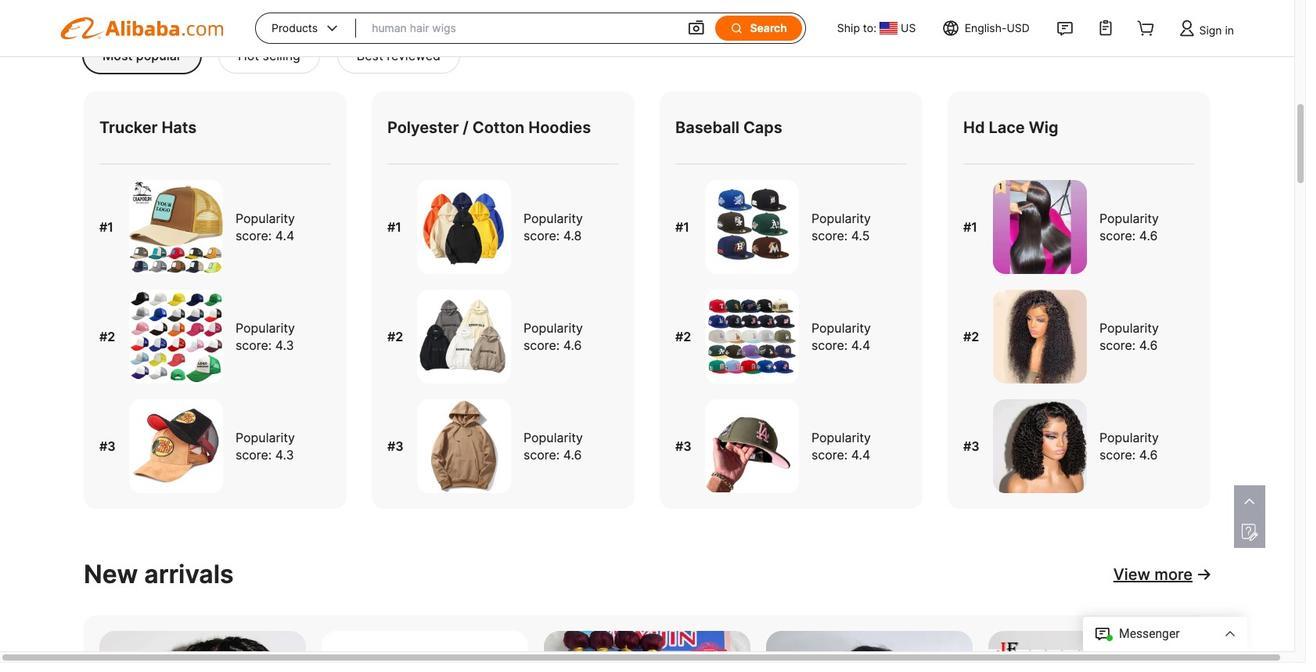 Task type: vqa. For each thing, say whether or not it's contained in the screenshot.


Task type: describe. For each thing, give the bounding box(es) containing it.
4.3 for #2
[[275, 337, 294, 353]]

best
[[357, 48, 383, 63]]

#2 for hd lace wig
[[964, 329, 980, 345]]

human hair wigs text field
[[372, 14, 672, 42]]

new
[[84, 559, 138, 590]]

#1 for polyester
[[388, 219, 402, 235]]

#2 for trucker hats
[[99, 329, 115, 345]]

/
[[463, 118, 469, 137]]

arrow up image
[[1241, 489, 1260, 513]]

popularity score: 4.3 for #3
[[236, 430, 295, 463]]

 search
[[730, 21, 788, 35]]

view
[[1114, 565, 1151, 584]]

selling
[[263, 48, 301, 63]]

#2 for baseball caps
[[676, 329, 692, 345]]

4.4 for #1
[[275, 228, 295, 244]]

view more
[[1114, 565, 1193, 584]]

hd
[[964, 118, 986, 137]]

4.4 for #3
[[852, 447, 871, 463]]

usd
[[1007, 21, 1030, 34]]

popularity score: 4.8
[[524, 211, 583, 244]]

new arrivals
[[84, 559, 234, 590]]

english-usd
[[965, 21, 1030, 34]]

hats
[[162, 118, 197, 137]]

4.5
[[852, 228, 870, 244]]

popular
[[136, 48, 182, 63]]

#1 for baseball
[[676, 219, 690, 235]]

trucker hats
[[99, 118, 197, 137]]

#3 for polyester
[[388, 439, 404, 454]]

#3 for trucker
[[99, 439, 116, 454]]

4.8
[[564, 228, 582, 244]]

best reviewed
[[357, 48, 441, 63]]

cotton
[[473, 118, 525, 137]]



Task type: locate. For each thing, give the bounding box(es) containing it.
us
[[901, 21, 917, 34]]

lace
[[989, 118, 1026, 137]]

score: inside popularity score: 4.5
[[812, 228, 848, 244]]

2 popularity score: 4.3 from the top
[[236, 430, 295, 463]]


[[730, 21, 744, 35]]

4 #2 from the left
[[964, 329, 980, 345]]

2 vertical spatial popularity score: 4.4
[[812, 430, 872, 463]]

1 #1 from the left
[[99, 219, 114, 235]]

#1
[[99, 219, 114, 235], [388, 219, 402, 235], [676, 219, 690, 235], [964, 219, 978, 235]]

sign
[[1200, 24, 1223, 37]]

#2 for polyester / cotton hoodies
[[388, 329, 403, 345]]

3 #1 from the left
[[676, 219, 690, 235]]

#3
[[99, 439, 116, 454], [388, 439, 404, 454], [676, 439, 692, 454], [964, 439, 980, 454]]

popularity score: 4.3 for #2
[[236, 320, 295, 353]]

4.3
[[275, 337, 294, 353], [275, 447, 294, 463]]

reviewed
[[387, 48, 441, 63]]

hot selling
[[238, 48, 301, 63]]

score:
[[236, 228, 272, 244], [524, 228, 560, 244], [812, 228, 848, 244], [1100, 228, 1136, 244], [236, 337, 272, 353], [524, 337, 560, 353], [812, 337, 848, 353], [1100, 337, 1136, 353], [236, 447, 272, 463], [524, 447, 560, 463], [812, 447, 848, 463], [1100, 447, 1136, 463]]

1 vertical spatial popularity score: 4.3
[[236, 430, 295, 463]]

0 vertical spatial popularity score: 4.3
[[236, 320, 295, 353]]

caps
[[744, 118, 783, 137]]

score: inside popularity score: 4.8
[[524, 228, 560, 244]]

2 #1 from the left
[[388, 219, 402, 235]]

baseball caps
[[676, 118, 783, 137]]

0 vertical spatial 4.4
[[275, 228, 295, 244]]

1 popularity score: 4.3 from the top
[[236, 320, 295, 353]]

popularity score: 4.4 for #1
[[236, 211, 295, 244]]

1 #2 from the left
[[99, 329, 115, 345]]

4.6
[[1140, 228, 1159, 244], [564, 337, 582, 353], [1140, 337, 1159, 353], [564, 447, 582, 463], [1140, 447, 1159, 463]]

4 #3 from the left
[[964, 439, 980, 454]]

3 #3 from the left
[[676, 439, 692, 454]]

1 4.3 from the top
[[275, 337, 294, 353]]

2 #3 from the left
[[388, 439, 404, 454]]

hot
[[238, 48, 259, 63]]

popularity score: 4.4 for #3
[[812, 430, 872, 463]]


[[687, 19, 706, 38]]


[[324, 20, 341, 36]]

sign in
[[1200, 24, 1235, 37]]

feedback image
[[1241, 523, 1260, 542]]

wig
[[1029, 118, 1059, 137]]

4.4
[[275, 228, 295, 244], [852, 337, 871, 353], [852, 447, 871, 463]]

products
[[272, 21, 318, 34]]

popularity score: 4.3
[[236, 320, 295, 353], [236, 430, 295, 463]]

most
[[103, 48, 133, 63]]

popularity score: 4.6
[[1100, 211, 1160, 244], [524, 320, 583, 353], [1100, 320, 1160, 353], [524, 430, 583, 463], [1100, 430, 1160, 463]]

hd lace wig
[[964, 118, 1059, 137]]

ship
[[838, 21, 861, 34]]

to:
[[864, 21, 877, 34]]

baseball
[[676, 118, 740, 137]]

#3 for baseball
[[676, 439, 692, 454]]

popularity score: 4.4 for #2
[[812, 320, 872, 353]]

#2
[[99, 329, 115, 345], [388, 329, 403, 345], [676, 329, 692, 345], [964, 329, 980, 345]]

2 4.3 from the top
[[275, 447, 294, 463]]

popularity
[[236, 211, 295, 226], [524, 211, 583, 226], [812, 211, 872, 226], [1100, 211, 1160, 226], [236, 320, 295, 336], [524, 320, 583, 336], [812, 320, 872, 336], [1100, 320, 1160, 336], [236, 430, 295, 446], [524, 430, 583, 446], [812, 430, 872, 446], [1100, 430, 1160, 446]]

polyester
[[388, 118, 459, 137]]

english-
[[965, 21, 1007, 34]]

in
[[1226, 24, 1235, 37]]

trucker
[[99, 118, 158, 137]]

search
[[751, 21, 788, 34]]

more
[[1155, 565, 1193, 584]]

4.4 for #2
[[852, 337, 871, 353]]

polyester / cotton hoodies
[[388, 118, 591, 137]]

ship to:
[[838, 21, 877, 34]]

most popular
[[103, 48, 182, 63]]

1 vertical spatial 4.4
[[852, 337, 871, 353]]

2 #2 from the left
[[388, 329, 403, 345]]

hoodies
[[529, 118, 591, 137]]

#1 for hd
[[964, 219, 978, 235]]

4.3 for #3
[[275, 447, 294, 463]]

products 
[[272, 20, 341, 36]]

1 vertical spatial 4.3
[[275, 447, 294, 463]]

1 #3 from the left
[[99, 439, 116, 454]]

popularity score: 4.4
[[236, 211, 295, 244], [812, 320, 872, 353], [812, 430, 872, 463]]

0 vertical spatial popularity score: 4.4
[[236, 211, 295, 244]]

1 vertical spatial popularity score: 4.4
[[812, 320, 872, 353]]

#1 for trucker
[[99, 219, 114, 235]]

2 vertical spatial 4.4
[[852, 447, 871, 463]]

popularity score: 4.5
[[812, 211, 872, 244]]

#3 for hd
[[964, 439, 980, 454]]

arrivals
[[144, 559, 234, 590]]

3 #2 from the left
[[676, 329, 692, 345]]

0 vertical spatial 4.3
[[275, 337, 294, 353]]

4 #1 from the left
[[964, 219, 978, 235]]



